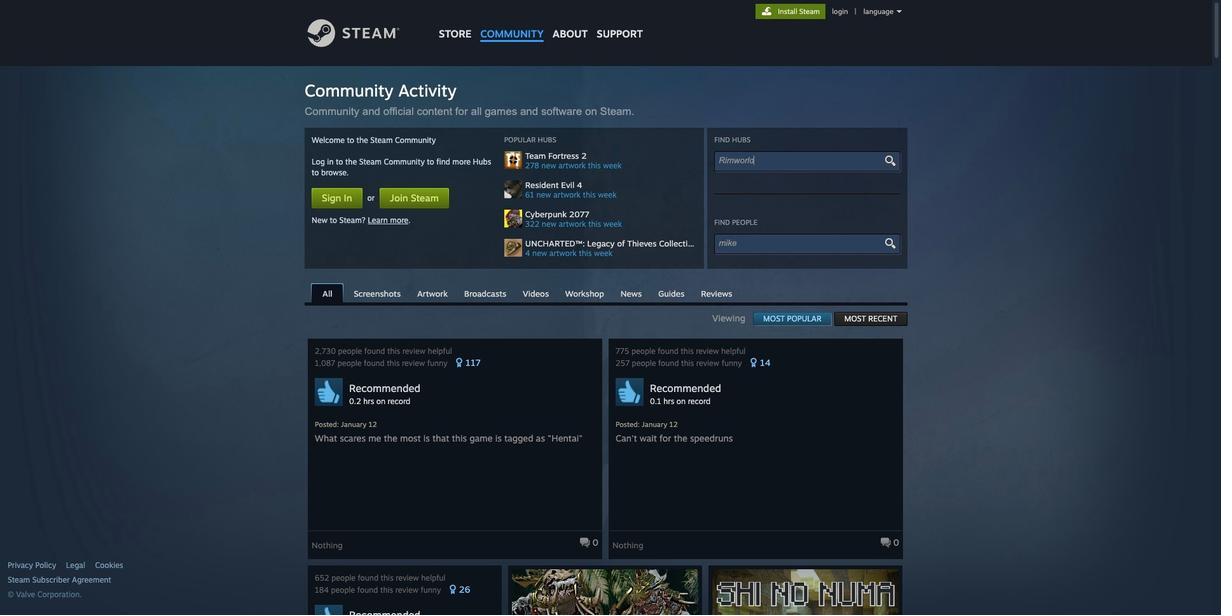 Task type: describe. For each thing, give the bounding box(es) containing it.
account menu navigation
[[756, 4, 905, 19]]

global menu navigation
[[435, 0, 648, 46]]



Task type: locate. For each thing, give the bounding box(es) containing it.
None text field
[[719, 239, 886, 248]]

None image field
[[883, 155, 898, 167], [883, 238, 898, 249], [883, 155, 898, 167], [883, 238, 898, 249]]

None text field
[[719, 156, 886, 165]]

link to the steam homepage image
[[307, 19, 419, 47]]



Task type: vqa. For each thing, say whether or not it's contained in the screenshot.
"Link to the Steam Homepage" "image"
yes



